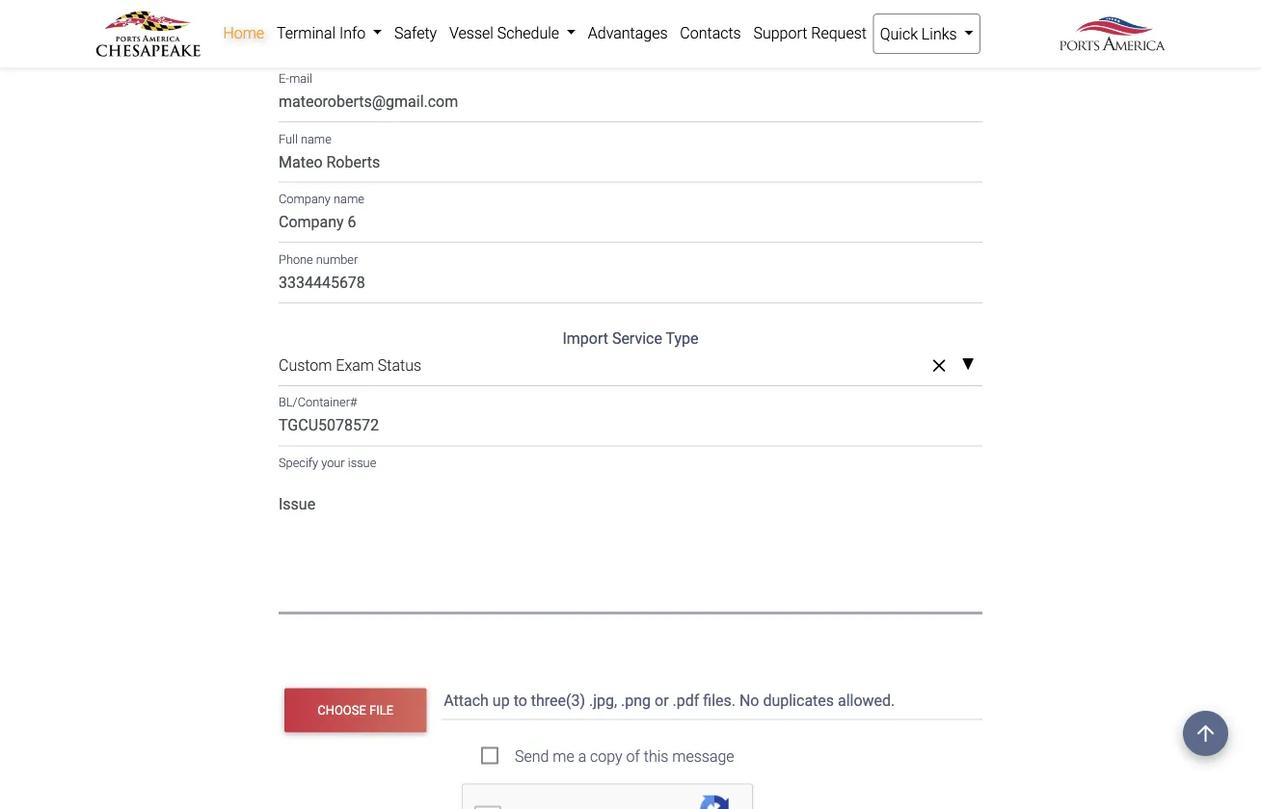 Task type: vqa. For each thing, say whether or not it's contained in the screenshot.
Return
no



Task type: describe. For each thing, give the bounding box(es) containing it.
go to top image
[[1183, 712, 1228, 757]]

terminal info
[[277, 24, 369, 42]]

phone number
[[279, 252, 358, 267]]

name for full name
[[301, 132, 331, 146]]

send
[[515, 748, 549, 766]]

▼
[[961, 357, 975, 373]]

BL/Container# text field
[[279, 410, 982, 447]]

e-mail
[[279, 71, 312, 86]]

home link
[[217, 13, 270, 52]]

ticket
[[577, 5, 619, 23]]

safety link
[[388, 13, 443, 52]]

name for company name
[[334, 192, 364, 206]]

me
[[553, 748, 574, 766]]

advantages link
[[582, 13, 674, 52]]

links
[[922, 25, 957, 43]]

copy
[[590, 748, 623, 766]]

type
[[666, 329, 699, 347]]

Phone number text field
[[279, 266, 982, 303]]

quick links link
[[873, 13, 981, 54]]

quick links
[[880, 25, 961, 43]]

schedule
[[497, 24, 559, 42]]

file
[[369, 704, 393, 718]]

vessel
[[449, 24, 493, 42]]

support request
[[753, 24, 867, 42]]

safety
[[394, 24, 437, 42]]

mail
[[289, 71, 312, 86]]

choose
[[317, 704, 366, 718]]

service
[[612, 329, 662, 347]]

status
[[378, 356, 421, 374]]

home
[[223, 24, 264, 42]]

E-mail email field
[[279, 85, 982, 122]]

specify your issue
[[279, 456, 376, 470]]

specify
[[279, 456, 318, 470]]

custom
[[279, 356, 332, 374]]



Task type: locate. For each thing, give the bounding box(es) containing it.
contacts link
[[674, 13, 747, 52]]

name
[[301, 132, 331, 146], [334, 192, 364, 206]]

import up mail
[[279, 32, 324, 50]]

0 vertical spatial import
[[279, 32, 324, 50]]

number
[[316, 252, 358, 267]]

Full name text field
[[279, 146, 982, 183]]

exam
[[336, 356, 374, 374]]

a
[[578, 748, 586, 766]]

this
[[644, 748, 669, 766]]

name right full
[[301, 132, 331, 146]]

0 horizontal spatial name
[[301, 132, 331, 146]]

send me a copy of this message
[[515, 748, 734, 766]]

request
[[811, 24, 867, 42]]

quick
[[880, 25, 918, 43]]

import left service
[[563, 329, 608, 347]]

1 vertical spatial import
[[563, 329, 608, 347]]

0 vertical spatial name
[[301, 132, 331, 146]]

full
[[279, 132, 298, 146]]

Attach up to three(3) .jpg, .png or .pdf files. No duplicates allowed. text field
[[442, 683, 986, 721]]

your
[[321, 456, 345, 470]]

import inside ticket category import
[[279, 32, 324, 50]]

1 vertical spatial name
[[334, 192, 364, 206]]

1 horizontal spatial import
[[563, 329, 608, 347]]

Company name text field
[[279, 206, 982, 243]]

support
[[753, 24, 807, 42]]

terminal info link
[[270, 13, 388, 52]]

contacts
[[680, 24, 741, 42]]

company
[[279, 192, 331, 206]]

support request link
[[747, 13, 873, 52]]

e-
[[279, 71, 289, 86]]

message
[[672, 748, 734, 766]]

custom exam status
[[279, 356, 421, 374]]

of
[[626, 748, 640, 766]]

ticket category import
[[279, 5, 684, 50]]

advantages
[[588, 24, 668, 42]]

terminal
[[277, 24, 336, 42]]

choose file
[[317, 704, 393, 718]]

vessel schedule
[[449, 24, 563, 42]]

bl/container#
[[279, 396, 358, 410]]

✕
[[932, 356, 946, 376]]

import service type
[[563, 329, 699, 347]]

company name
[[279, 192, 364, 206]]

phone
[[279, 252, 313, 267]]

name right "company"
[[334, 192, 364, 206]]

category
[[623, 5, 684, 23]]

full name
[[279, 132, 331, 146]]

Specify your issue text field
[[279, 470, 982, 614]]

import
[[279, 32, 324, 50], [563, 329, 608, 347]]

info
[[339, 24, 366, 42]]

issue
[[348, 456, 376, 470]]

vessel schedule link
[[443, 13, 582, 52]]

0 horizontal spatial import
[[279, 32, 324, 50]]

1 horizontal spatial name
[[334, 192, 364, 206]]



